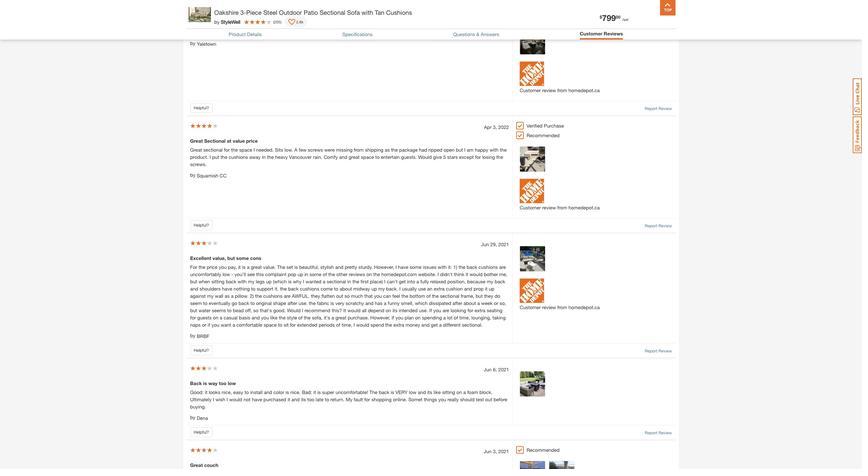 Task type: locate. For each thing, give the bounding box(es) containing it.
3 helpful? from the top
[[194, 348, 209, 353]]

1 logo image from the top
[[520, 62, 544, 87]]

1 vertical spatial some
[[410, 264, 422, 270]]

reviews
[[349, 272, 365, 277]]

0 vertical spatial sectional
[[320, 9, 345, 16]]

good:
[[190, 390, 204, 395]]

0 vertical spatial it.
[[483, 30, 487, 36]]

customer for first 'logo' from the bottom of the page
[[520, 305, 541, 311]]

0 vertical spatial as
[[385, 147, 390, 153]]

but left when
[[190, 279, 197, 285]]

1 horizontal spatial in
[[304, 272, 308, 277]]

$ 799 00 /set
[[600, 13, 629, 23]]

by stylewell
[[214, 19, 240, 25]]

back up shopping
[[379, 390, 389, 395]]

its inside excellent value, but some cons for the price you pay, it is a great value.  the set is beautiful, stylish and pretty sturdy.  however, i have some issues with it:    1) the back cushions are uncomfortably low - you'll see this complaint pop up in some of the other reviews on the homedepot.com website.  i didn't think it would bother me, but when sitting back with my legs up (which is why i wanted a sectional in the first place) i can't get into a fully relaxed position, because my back and shoulders have nothing to support it.  the back cushions come to about midway up my back.  i usually use an extra cushion and prop it up against my wall as a pillow.    2) the cushions are awful.  they flatten out so much that you can feel the bottom of the sectional frame, but they do seem to eventually go back to original shape after use.  the fabric is very scratchy and has a funny smell, which dissipated after about a week or so, but water seems to bead off, so that's good.    would i recommend this? it would all depend on its intended use.  if you are looking for extra seating for guests on a casual basis and you like the style of the sofa, it's a great purchase.  however, if you plan on spending a lot of time, lounging, taking naps or if you want a comfortable space to sit for extended periods of time, i would spend the extra money and get a different sectional.
[[392, 308, 397, 314]]

shopping
[[372, 397, 392, 403]]

2 customer review from homedepot.ca from the top
[[520, 205, 600, 211]]

the inside 'back is way too low good: it looks nice, easy to install and color is nice. bad: it is super uncomfortable! the back is very low and its like sitting on a foam block. ultimately i wish i would not have purchased it and its too late to return. my fault for shopping online. somet things you really should test out before buying.'
[[369, 390, 377, 395]]

after up looking
[[453, 301, 462, 306]]

3 review from the top
[[542, 305, 556, 311]]

the
[[231, 147, 238, 153], [391, 147, 398, 153], [500, 147, 507, 153], [221, 154, 227, 160], [267, 154, 274, 160], [496, 154, 503, 160], [199, 264, 205, 270], [459, 264, 465, 270], [328, 272, 335, 277], [373, 272, 380, 277], [352, 279, 359, 285], [280, 286, 287, 292], [255, 293, 262, 299], [401, 293, 408, 299], [432, 293, 439, 299], [309, 301, 316, 306], [279, 315, 286, 321], [304, 315, 311, 321], [385, 322, 392, 328]]

as up entertain
[[385, 147, 390, 153]]

1 vertical spatial sitting
[[442, 390, 455, 395]]

but inside great sectional at value price great sectional for the space i needed. sits low. a few screws were missing from shipping as the package had ripped open but i am happy with the product. i put the cushions away in the heavy vancouver rain. comfy and great space to entertain guests. would give 5 stars except for losing the screws.
[[456, 147, 463, 153]]

2 helpful? from the top
[[194, 223, 209, 228]]

1 review from the top
[[542, 87, 556, 93]]

questions
[[453, 31, 475, 37]]

and down nice.
[[292, 397, 300, 403]]

(which
[[273, 279, 287, 285]]

2 vertical spatial logo image
[[520, 279, 544, 304]]

too right "way" on the bottom left of page
[[219, 381, 226, 387]]

like up things at the bottom
[[434, 390, 441, 395]]

logo image for great sectional for the space i needed. sits low. a few screws were missing from shipping as the package had ripped open but i am happy with the product. i put the cushions away in the heavy vancouver rain. comfy and great space to entertain guests. would give 5 stars except for losing the screws.
[[520, 179, 544, 204]]

2 horizontal spatial its
[[427, 390, 432, 395]]

if down guests
[[208, 322, 210, 328]]

2 homedepot.ca from the top
[[569, 205, 600, 211]]

online.
[[393, 397, 407, 403]]

0 horizontal spatial like
[[270, 315, 278, 321]]

4 helpful? from the top
[[194, 430, 209, 435]]

are up me,
[[499, 264, 506, 270]]

have inside 'back is way too low good: it looks nice, easy to install and color is nice. bad: it is super uncomfortable! the back is very low and its like sitting on a foam block. ultimately i wish i would not have purchased it and its too late to return. my fault for shopping online. somet things you really should test out before buying.'
[[252, 397, 262, 403]]

have down install
[[252, 397, 262, 403]]

on inside 'back is way too low good: it looks nice, easy to install and color is nice. bad: it is super uncomfortable! the back is very low and its like sitting on a foam block. ultimately i wish i would not have purchased it and its too late to return. my fault for shopping online. somet things you really should test out before buying.'
[[457, 390, 462, 395]]

i up away on the top
[[254, 147, 255, 153]]

sectional left at
[[204, 138, 226, 144]]

0 horizontal spatial get
[[399, 279, 406, 285]]

report review button for jun 29, 2021
[[645, 348, 672, 355]]

back
[[190, 381, 202, 387]]

3 great from the top
[[190, 463, 203, 468]]

as
[[385, 147, 390, 153], [225, 293, 230, 299]]

but down prop
[[476, 293, 483, 299]]

couch
[[204, 463, 218, 468]]

1 horizontal spatial so
[[345, 293, 350, 299]]

1 vertical spatial customer review from homedepot.ca
[[520, 205, 600, 211]]

logo image for super easy set up and exactly what was advertised. comfortable and 5 people fit very easily. we've spent every night on it since we got it.
[[520, 62, 544, 87]]

0 vertical spatial extra
[[434, 286, 445, 292]]

0 horizontal spatial its
[[301, 397, 306, 403]]

1 vertical spatial homedepot.ca
[[569, 205, 600, 211]]

of down an
[[426, 293, 431, 299]]

is down flatten
[[331, 301, 334, 306]]

2 great from the top
[[190, 147, 202, 153]]

great for great sectional at value price great sectional for the space i needed. sits low. a few screws were missing from shipping as the package had ripped open but i am happy with the product. i put the cushions away in the heavy vancouver rain. comfy and great space to entertain guests. would give 5 stars except for losing the screws.
[[190, 138, 203, 144]]

a left 'lot'
[[443, 315, 446, 321]]

0 horizontal spatial 5
[[341, 30, 344, 36]]

and up comfortable
[[252, 315, 260, 321]]

4 report review button from the top
[[645, 430, 672, 436]]

3 helpful? button from the top
[[190, 346, 213, 356]]

by left the dena button
[[190, 415, 195, 421]]

customer for 'logo' for super easy set up and exactly what was advertised. comfortable and 5 people fit very easily. we've spent every night on it since we got it.
[[520, 87, 541, 93]]

set inside excellent value, but some cons for the price you pay, it is a great value.  the set is beautiful, stylish and pretty sturdy.  however, i have some issues with it:    1) the back cushions are uncomfortably low - you'll see this complaint pop up in some of the other reviews on the homedepot.com website.  i didn't think it would bother me, but when sitting back with my legs up (which is why i wanted a sectional in the first place) i can't get into a fully relaxed position, because my back and shoulders have nothing to support it.  the back cushions come to about midway up my back.  i usually use an extra cushion and prop it up against my wall as a pillow.    2) the cushions are awful.  they flatten out so much that you can feel the bottom of the sectional frame, but they do seem to eventually go back to original shape after use.  the fabric is very scratchy and has a funny smell, which dissipated after about a week or so, but water seems to bead off, so that's good.    would i recommend this? it would all depend on its intended use.  if you are looking for extra seating for guests on a casual basis and you like the style of the sofa, it's a great purchase.  however, if you plan on spending a lot of time, lounging, taking naps or if you want a comfortable space to sit for extended periods of time, i would spend the extra money and get a different sectional.
[[287, 264, 293, 270]]

0 horizontal spatial about
[[340, 286, 352, 292]]

1 vertical spatial in
[[304, 272, 308, 277]]

for right fault
[[364, 397, 370, 403]]

5 right give
[[443, 154, 446, 160]]

of right periods
[[336, 322, 340, 328]]

easy down furniture
[[204, 30, 214, 36]]

issues
[[423, 264, 436, 270]]

0 horizontal spatial sitting
[[211, 279, 225, 285]]

with left it:
[[438, 264, 447, 270]]

2 horizontal spatial in
[[347, 279, 351, 285]]

wish
[[216, 397, 225, 403]]

logo image
[[520, 62, 544, 87], [520, 179, 544, 204], [520, 279, 544, 304]]

customer for 'logo' corresponding to great sectional for the space i needed. sits low. a few screws were missing from shipping as the package had ripped open but i am happy with the product. i put the cushions away in the heavy vancouver rain. comfy and great space to entertain guests. would give 5 stars except for losing the screws.
[[520, 205, 541, 211]]

extra down relaxed
[[434, 286, 445, 292]]

0 vertical spatial great
[[349, 154, 360, 160]]

0 horizontal spatial great
[[251, 264, 262, 270]]

2 review from the top
[[659, 223, 672, 229]]

2 report from the top
[[645, 223, 657, 229]]

2 vertical spatial have
[[252, 397, 262, 403]]

0 vertical spatial jun
[[481, 242, 489, 248]]

off,
[[245, 308, 252, 314]]

by for by stylewell
[[214, 19, 220, 25]]

1 vertical spatial have
[[222, 286, 232, 292]]

jun
[[481, 242, 489, 248], [484, 367, 492, 373], [484, 449, 492, 455]]

but up pay,
[[227, 255, 235, 261]]

customer review from homedepot.ca for great sectional for the space i needed. sits low. a few screws were missing from shipping as the package had ripped open but i am happy with the product. i put the cushions away in the heavy vancouver rain. comfy and great space to entertain guests. would give 5 stars except for losing the screws.
[[520, 205, 600, 211]]

and up somet
[[418, 390, 426, 395]]

bead
[[233, 308, 244, 314]]

the right 1) at the right bottom of the page
[[459, 264, 465, 270]]

easy right nice, on the bottom of page
[[233, 390, 243, 395]]

out inside 'back is way too low good: it looks nice, easy to install and color is nice. bad: it is super uncomfortable! the back is very low and its like sitting on a foam block. ultimately i wish i would not have purchased it and its too late to return. my fault for shopping online. somet things you really should test out before buying.'
[[485, 397, 492, 403]]

1 customer review from homedepot.ca from the top
[[520, 87, 600, 93]]

0 vertical spatial space
[[239, 147, 252, 153]]

0 vertical spatial would
[[418, 154, 432, 160]]

bad:
[[302, 390, 312, 395]]

brbf
[[197, 334, 209, 339]]

2 3, from the top
[[493, 449, 497, 455]]

were
[[324, 147, 335, 153]]

shipping
[[365, 147, 383, 153]]

details
[[247, 31, 262, 37]]

0 horizontal spatial out
[[336, 293, 343, 299]]

excellent
[[190, 255, 211, 261]]

except
[[459, 154, 474, 160]]

return.
[[330, 397, 344, 403]]

at
[[227, 138, 231, 144]]

0 horizontal spatial use.
[[299, 301, 308, 306]]

by inside by yaletown
[[190, 40, 195, 46]]

would down the had
[[418, 154, 432, 160]]

4 report review from the top
[[645, 431, 672, 436]]

1 homedepot.ca from the top
[[569, 87, 600, 93]]

the up uncomfortably
[[199, 264, 205, 270]]

sitting inside excellent value, but some cons for the price you pay, it is a great value.  the set is beautiful, stylish and pretty sturdy.  however, i have some issues with it:    1) the back cushions are uncomfortably low - you'll see this complaint pop up in some of the other reviews on the homedepot.com website.  i didn't think it would bother me, but when sitting back with my legs up (which is why i wanted a sectional in the first place) i can't get into a fully relaxed position, because my back and shoulders have nothing to support it.  the back cushions come to about midway up my back.  i usually use an extra cushion and prop it up against my wall as a pillow.    2) the cushions are awful.  they flatten out so much that you can feel the bottom of the sectional frame, but they do seem to eventually go back to original shape after use.  the fabric is very scratchy and has a funny smell, which dissipated after about a week or so, but water seems to bead off, so that's good.    would i recommend this? it would all depend on its intended use.  if you are looking for extra seating for guests on a casual basis and you like the style of the sofa, it's a great purchase.  however, if you plan on spending a lot of time, lounging, taking naps or if you want a comfortable space to sit for extended periods of time, i would spend the extra money and get a different sectional.
[[211, 279, 225, 285]]

1 vertical spatial the
[[369, 390, 377, 395]]

0 horizontal spatial easy
[[204, 30, 214, 36]]

screws
[[308, 147, 323, 153]]

back.
[[386, 286, 398, 292]]

you inside 'back is way too low good: it looks nice, easy to install and color is nice. bad: it is super uncomfortable! the back is very low and its like sitting on a foam block. ultimately i wish i would not have purchased it and its too late to return. my fault for shopping online. somet things you really should test out before buying.'
[[438, 397, 446, 403]]

price right value
[[246, 138, 258, 144]]

when
[[199, 279, 210, 285]]

by inside the by dena
[[190, 415, 195, 421]]

the right put
[[221, 154, 227, 160]]

back inside 'back is way too low good: it looks nice, easy to install and color is nice. bad: it is super uncomfortable! the back is very low and its like sitting on a foam block. ultimately i wish i would not have purchased it and its too late to return. my fault for shopping online. somet things you really should test out before buying.'
[[379, 390, 389, 395]]

report review for jun 6, 2021
[[645, 431, 672, 436]]

other
[[336, 272, 348, 277]]

helpful? button for yaletown
[[190, 103, 213, 113]]

3, for jun
[[493, 449, 497, 455]]

nice,
[[222, 390, 232, 395]]

very
[[366, 30, 375, 36], [335, 301, 344, 306]]

purchase.
[[348, 315, 369, 321]]

1 horizontal spatial great
[[335, 315, 346, 321]]

a up the should
[[463, 390, 466, 395]]

great inside great sectional at value price great sectional for the space i needed. sits low. a few screws were missing from shipping as the package had ripped open but i am happy with the product. i put the cushions away in the heavy vancouver rain. comfy and great space to entertain guests. would give 5 stars except for losing the screws.
[[349, 154, 360, 160]]

1 horizontal spatial price
[[246, 138, 258, 144]]

2 horizontal spatial great
[[349, 154, 360, 160]]

2 vertical spatial homedepot.ca
[[569, 305, 600, 311]]

3 review from the top
[[659, 349, 672, 354]]

with inside great sectional at value price great sectional for the space i needed. sits low. a few screws were missing from shipping as the package had ripped open but i am happy with the product. i put the cushions away in the heavy vancouver rain. comfy and great space to entertain guests. would give 5 stars except for losing the screws.
[[490, 147, 499, 153]]

and down that
[[365, 301, 374, 306]]

to down shipping
[[375, 154, 380, 160]]

0 vertical spatial customer review from homedepot.ca
[[520, 87, 600, 93]]

0 horizontal spatial so
[[253, 308, 259, 314]]

great down it
[[335, 315, 346, 321]]

it.
[[483, 30, 487, 36], [275, 286, 279, 292]]

are up the shape at the bottom left
[[284, 293, 291, 299]]

its up things at the bottom
[[427, 390, 432, 395]]

0 vertical spatial great
[[190, 138, 203, 144]]

after
[[288, 301, 297, 306], [453, 301, 462, 306]]

2 horizontal spatial some
[[410, 264, 422, 270]]

to up 2) at the bottom left
[[251, 286, 255, 292]]

so,
[[500, 301, 506, 306]]

1 helpful? from the top
[[194, 105, 209, 111]]

install
[[250, 390, 263, 395]]

2 2021 from the top
[[498, 367, 509, 373]]

up down place)
[[371, 286, 377, 292]]

sitting up shoulders
[[211, 279, 225, 285]]

3 report from the top
[[645, 349, 657, 354]]

helpful? button for brbf
[[190, 346, 213, 356]]

specifications button
[[342, 31, 373, 37], [342, 31, 373, 37]]

sitting inside 'back is way too low good: it looks nice, easy to install and color is nice. bad: it is super uncomfortable! the back is very low and its like sitting on a foam block. ultimately i wish i would not have purchased it and its too late to return. my fault for shopping online. somet things you really should test out before buying.'
[[442, 390, 455, 395]]

extra left 'money'
[[393, 322, 404, 328]]

the down (which
[[280, 286, 287, 292]]

1 vertical spatial use.
[[419, 308, 428, 314]]

back
[[467, 264, 477, 270], [226, 279, 236, 285], [495, 279, 505, 285], [288, 286, 299, 292], [239, 301, 249, 306], [379, 390, 389, 395]]

2 vertical spatial customer review from homedepot.ca
[[520, 305, 600, 311]]

the up smell, at left bottom
[[401, 293, 408, 299]]

0 vertical spatial easy
[[204, 30, 214, 36]]

i left can't
[[384, 279, 386, 285]]

you'll
[[235, 272, 246, 277]]

2 vertical spatial in
[[347, 279, 351, 285]]

product image image
[[188, 3, 211, 26]]

review for apr 3, 2022
[[659, 223, 672, 229]]

an
[[427, 286, 433, 292]]

i left am
[[464, 147, 466, 153]]

1 vertical spatial jun
[[484, 367, 492, 373]]

some
[[236, 255, 249, 261], [410, 264, 422, 270], [310, 272, 321, 277]]

from inside great sectional at value price great sectional for the space i needed. sits low. a few screws were missing from shipping as the package had ripped open but i am happy with the product. i put the cushions away in the heavy vancouver rain. comfy and great space to entertain guests. would give 5 stars except for losing the screws.
[[354, 147, 364, 153]]

didn't
[[440, 272, 453, 277]]

out right flatten
[[336, 293, 343, 299]]

comfortable
[[236, 322, 262, 328]]

0 vertical spatial like
[[270, 315, 278, 321]]

0 horizontal spatial are
[[284, 293, 291, 299]]

1 horizontal spatial if
[[392, 315, 394, 321]]

review for super easy set up and exactly what was advertised. comfortable and 5 people fit very easily. we've spent every night on it since we got it.
[[542, 87, 556, 93]]

2 horizontal spatial extra
[[475, 308, 485, 314]]

4 report from the top
[[645, 431, 657, 436]]

like down good.
[[270, 315, 278, 321]]

1 2021 from the top
[[498, 242, 509, 248]]

people
[[345, 30, 360, 36]]

3 homedepot.ca from the top
[[569, 305, 600, 311]]

1 report review from the top
[[645, 106, 672, 111]]

easily.
[[377, 30, 390, 36]]

comfortable
[[303, 30, 330, 36]]

purchased
[[264, 397, 286, 403]]

product details button
[[229, 31, 262, 37], [229, 31, 262, 37]]

guests
[[197, 315, 212, 321]]

flatten
[[322, 293, 335, 299]]

1 horizontal spatial easy
[[233, 390, 243, 395]]

0 horizontal spatial sectional
[[203, 147, 223, 153]]

0 horizontal spatial it.
[[275, 286, 279, 292]]

0 horizontal spatial the
[[277, 264, 285, 270]]

0 horizontal spatial would
[[287, 308, 301, 314]]

1 great from the top
[[190, 138, 203, 144]]

1 vertical spatial would
[[287, 308, 301, 314]]

customer reviews
[[580, 31, 623, 36]]

funny
[[388, 301, 400, 306]]

against
[[190, 293, 206, 299]]

as inside excellent value, but some cons for the price you pay, it is a great value.  the set is beautiful, stylish and pretty sturdy.  however, i have some issues with it:    1) the back cushions are uncomfortably low - you'll see this complaint pop up in some of the other reviews on the homedepot.com website.  i didn't think it would bother me, but when sitting back with my legs up (which is why i wanted a sectional in the first place) i can't get into a fully relaxed position, because my back and shoulders have nothing to support it.  the back cushions come to about midway up my back.  i usually use an extra cushion and prop it up against my wall as a pillow.    2) the cushions are awful.  they flatten out so much that you can feel the bottom of the sectional frame, but they do seem to eventually go back to original shape after use.  the fabric is very scratchy and has a funny smell, which dissipated after about a week or so, but water seems to bead off, so that's good.    would i recommend this? it would all depend on its intended use.  if you are looking for extra seating for guests on a casual basis and you like the style of the sofa, it's a great purchase.  however, if you plan on spending a lot of time, lounging, taking naps or if you want a comfortable space to sit for extended periods of time, i would spend the extra money and get a different sectional.
[[225, 293, 230, 299]]

like inside excellent value, but some cons for the price you pay, it is a great value.  the set is beautiful, stylish and pretty sturdy.  however, i have some issues with it:    1) the back cushions are uncomfortably low - you'll see this complaint pop up in some of the other reviews on the homedepot.com website.  i didn't think it would bother me, but when sitting back with my legs up (which is why i wanted a sectional in the first place) i can't get into a fully relaxed position, because my back and shoulders have nothing to support it.  the back cushions come to about midway up my back.  i usually use an extra cushion and prop it up against my wall as a pillow.    2) the cushions are awful.  they flatten out so much that you can feel the bottom of the sectional frame, but they do seem to eventually go back to original shape after use.  the fabric is very scratchy and has a funny smell, which dissipated after about a week or so, but water seems to bead off, so that's good.    would i recommend this? it would all depend on its intended use.  if you are looking for extra seating for guests on a casual basis and you like the style of the sofa, it's a great purchase.  however, if you plan on spending a lot of time, lounging, taking naps or if you want a comfortable space to sit for extended periods of time, i would spend the extra money and get a different sectional.
[[270, 315, 278, 321]]

great down missing
[[349, 154, 360, 160]]

would down 'scratchy'
[[348, 308, 361, 314]]

2 horizontal spatial are
[[499, 264, 506, 270]]

2 helpful? button from the top
[[190, 220, 213, 231]]

jun 3, 2021
[[484, 449, 509, 455]]

price
[[246, 138, 258, 144], [207, 264, 217, 270]]

so left much
[[345, 293, 350, 299]]

jun 29, 2021
[[481, 242, 509, 248]]

they up fabric
[[311, 293, 320, 299]]

1 vertical spatial its
[[427, 390, 432, 395]]

4 helpful? button from the top
[[190, 427, 213, 438]]

2 vertical spatial space
[[264, 322, 277, 328]]

1 horizontal spatial get
[[431, 322, 438, 328]]

0 vertical spatial get
[[399, 279, 406, 285]]

report for jun 6, 2021
[[645, 431, 657, 436]]

(
[[273, 19, 274, 24]]

2 horizontal spatial space
[[361, 154, 374, 160]]

easy inside 'back is way too low good: it looks nice, easy to install and color is nice. bad: it is super uncomfortable! the back is very low and its like sitting on a foam block. ultimately i wish i would not have purchased it and its too late to return. my fault for shopping online. somet things you really should test out before buying.'
[[233, 390, 243, 395]]

in inside great sectional at value price great sectional for the space i needed. sits low. a few screws were missing from shipping as the package had ripped open but i am happy with the product. i put the cushions away in the heavy vancouver rain. comfy and great space to entertain guests. would give 5 stars except for losing the screws.
[[262, 154, 266, 160]]

4 review from the top
[[659, 431, 672, 436]]

0 horizontal spatial price
[[207, 264, 217, 270]]

ripped
[[429, 147, 442, 153]]

buying.
[[190, 404, 206, 410]]

3 2021 from the top
[[498, 449, 509, 455]]

fully
[[420, 279, 429, 285]]

get down the homedepot.com
[[399, 279, 406, 285]]

jun for jun 29, 2021
[[481, 242, 489, 248]]

review
[[542, 87, 556, 93], [542, 205, 556, 211], [542, 305, 556, 311]]

very right fit
[[366, 30, 375, 36]]

2 vertical spatial 2021
[[498, 449, 509, 455]]

1 vertical spatial logo image
[[520, 179, 544, 204]]

the right the spend
[[385, 322, 392, 328]]

1 vertical spatial however,
[[370, 315, 390, 321]]

2 review from the top
[[542, 205, 556, 211]]

1 3, from the top
[[493, 124, 497, 130]]

up up support
[[266, 279, 272, 285]]

uncomfortably
[[190, 272, 221, 277]]

0 vertical spatial sectional
[[203, 147, 223, 153]]

1 horizontal spatial 5
[[443, 154, 446, 160]]

2 logo image from the top
[[520, 179, 544, 204]]

few
[[299, 147, 307, 153]]

is up late
[[317, 390, 321, 395]]

so right off,
[[253, 308, 259, 314]]

helpful? button for dena
[[190, 427, 213, 438]]

1 horizontal spatial or
[[494, 301, 498, 306]]

time, down the purchase.
[[342, 322, 352, 328]]

2 report review button from the top
[[645, 223, 672, 229]]

5 left "people" on the left top of page
[[341, 30, 344, 36]]

a right into
[[416, 279, 419, 285]]

3 report review button from the top
[[645, 348, 672, 355]]

1 they from the left
[[311, 293, 320, 299]]

by for by brbf
[[190, 333, 195, 339]]

my
[[346, 397, 352, 403]]

3 report review from the top
[[645, 349, 672, 354]]

1 vertical spatial 5
[[443, 154, 446, 160]]

questions & answers
[[453, 31, 499, 37]]

0 horizontal spatial sectional
[[204, 138, 226, 144]]

sectional up put
[[203, 147, 223, 153]]

homedepot.ca for great sectional for the space i needed. sits low. a few screws were missing from shipping as the package had ripped open but i am happy with the product. i put the cushions away in the heavy vancouver rain. comfy and great space to entertain guests. would give 5 stars except for losing the screws.
[[569, 205, 600, 211]]

fabric
[[317, 301, 329, 306]]

is
[[242, 264, 246, 270], [294, 264, 298, 270], [288, 279, 292, 285], [331, 301, 334, 306], [203, 381, 207, 387], [286, 390, 289, 395], [317, 390, 321, 395], [391, 390, 394, 395]]

would left not
[[229, 397, 242, 403]]

0 vertical spatial homedepot.ca
[[569, 87, 600, 93]]

as inside great sectional at value price great sectional for the space i needed. sits low. a few screws were missing from shipping as the package had ripped open but i am happy with the product. i put the cushions away in the heavy vancouver rain. comfy and great space to entertain guests. would give 5 stars except for losing the screws.
[[385, 147, 390, 153]]

wall
[[215, 293, 223, 299]]

is left "way" on the bottom left of page
[[203, 381, 207, 387]]

answers
[[481, 31, 499, 37]]

too
[[219, 381, 226, 387], [307, 397, 314, 403]]

recommend
[[305, 308, 330, 314]]

0 vertical spatial use.
[[299, 301, 308, 306]]

1 horizontal spatial after
[[453, 301, 462, 306]]

space
[[239, 147, 252, 153], [361, 154, 374, 160], [264, 322, 277, 328]]

away
[[249, 154, 261, 160]]

0 vertical spatial very
[[366, 30, 375, 36]]

is up you'll at bottom left
[[242, 264, 246, 270]]

the inside excellent value, but some cons for the price you pay, it is a great value.  the set is beautiful, stylish and pretty sturdy.  however, i have some issues with it:    1) the back cushions are uncomfortably low - you'll see this complaint pop up in some of the other reviews on the homedepot.com website.  i didn't think it would bother me, but when sitting back with my legs up (which is why i wanted a sectional in the first place) i can't get into a fully relaxed position, because my back and shoulders have nothing to support it.  the back cushions come to about midway up my back.  i usually use an extra cushion and prop it up against my wall as a pillow.    2) the cushions are awful.  they flatten out so much that you can feel the bottom of the sectional frame, but they do seem to eventually go back to original shape after use.  the fabric is very scratchy and has a funny smell, which dissipated after about a week or so, but water seems to bead off, so that's good.    would i recommend this? it would all depend on its intended use.  if you are looking for extra seating for guests on a casual basis and you like the style of the sofa, it's a great purchase.  however, if you plan on spending a lot of time, lounging, taking naps or if you want a comfortable space to sit for extended periods of time, i would spend the extra money and get a different sectional.
[[277, 264, 285, 270]]

i down awful.
[[302, 308, 303, 314]]

helpful? for yaletown
[[194, 105, 209, 111]]

for down happy at right
[[475, 154, 481, 160]]

taking
[[493, 315, 506, 321]]

a inside 'back is way too low good: it looks nice, easy to install and color is nice. bad: it is super uncomfortable! the back is very low and its like sitting on a foam block. ultimately i wish i would not have purchased it and its too late to return. my fault for shopping online. somet things you really should test out before buying.'
[[463, 390, 466, 395]]

2 recommended from the top
[[527, 447, 560, 453]]

1 vertical spatial out
[[485, 397, 492, 403]]

deck furniture super easy set up and exactly what was advertised. comfortable and 5 people fit very easily. we've spent every night on it since we got it.
[[190, 21, 487, 36]]

2 report review from the top
[[645, 223, 672, 229]]

very up this?
[[335, 301, 344, 306]]

great
[[190, 138, 203, 144], [190, 147, 202, 153], [190, 463, 203, 468]]

1 horizontal spatial space
[[264, 322, 277, 328]]

the up the complaint
[[277, 264, 285, 270]]

1 horizontal spatial set
[[287, 264, 293, 270]]

1 vertical spatial or
[[202, 322, 206, 328]]

website.
[[418, 272, 436, 277]]

0 horizontal spatial after
[[288, 301, 297, 306]]

however, up place)
[[374, 264, 394, 270]]

report review for apr 3, 2022
[[645, 223, 672, 229]]

if down funny
[[392, 315, 394, 321]]

sectional up 'deck furniture super easy set up and exactly what was advertised. comfortable and 5 people fit very easily. we've spent every night on it since we got it.'
[[320, 9, 345, 16]]

to left sit
[[278, 322, 282, 328]]

water
[[199, 308, 211, 314]]

for down at
[[224, 147, 230, 153]]

0 vertical spatial set
[[216, 30, 222, 36]]

1 helpful? button from the top
[[190, 103, 213, 113]]

by inside by brbf
[[190, 333, 195, 339]]

1 vertical spatial review
[[542, 205, 556, 211]]

yaletown
[[197, 41, 216, 47]]

product.
[[190, 154, 208, 160]]

customer review from homedepot.ca for super easy set up and exactly what was advertised. comfortable and 5 people fit very easily. we've spent every night on it since we got it.
[[520, 87, 600, 93]]

0 vertical spatial or
[[494, 301, 498, 306]]

by down the screws.
[[190, 172, 195, 178]]

0 horizontal spatial if
[[208, 322, 210, 328]]

2 vertical spatial great
[[190, 463, 203, 468]]

0 vertical spatial about
[[340, 286, 352, 292]]

1 horizontal spatial very
[[366, 30, 375, 36]]

0 vertical spatial time,
[[459, 315, 470, 321]]

set down furniture
[[216, 30, 222, 36]]

0 vertical spatial 5
[[341, 30, 344, 36]]

review for jun 6, 2021
[[659, 431, 672, 436]]

nothing
[[234, 286, 250, 292]]

things
[[424, 397, 437, 403]]

0 vertical spatial 3,
[[493, 124, 497, 130]]

the right 2) at the bottom left
[[255, 293, 262, 299]]

1 horizontal spatial as
[[385, 147, 390, 153]]

lot
[[447, 315, 453, 321]]

by inside by squamish cc
[[190, 172, 195, 178]]

sofa,
[[312, 315, 323, 321]]

it left looks
[[205, 390, 207, 395]]

1 vertical spatial easy
[[233, 390, 243, 395]]



Task type: vqa. For each thing, say whether or not it's contained in the screenshot.
Luxury corresponding to 35
no



Task type: describe. For each thing, give the bounding box(es) containing it.
cushion
[[446, 286, 463, 292]]

3, for apr
[[493, 124, 497, 130]]

cons
[[250, 255, 261, 261]]

complaint
[[265, 272, 286, 277]]

super
[[190, 30, 203, 36]]

2 vertical spatial are
[[443, 308, 449, 314]]

my down see
[[248, 279, 255, 285]]

very inside excellent value, but some cons for the price you pay, it is a great value.  the set is beautiful, stylish and pretty sturdy.  however, i have some issues with it:    1) the back cushions are uncomfortably low - you'll see this complaint pop up in some of the other reviews on the homedepot.com website.  i didn't think it would bother me, but when sitting back with my legs up (which is why i wanted a sectional in the first place) i can't get into a fully relaxed position, because my back and shoulders have nothing to support it.  the back cushions come to about midway up my back.  i usually use an extra cushion and prop it up against my wall as a pillow.    2) the cushions are awful.  they flatten out so much that you can feel the bottom of the sectional frame, but they do seem to eventually go back to original shape after use.  the fabric is very scratchy and has a funny smell, which dissipated after about a week or so, but water seems to bead off, so that's good.    would i recommend this? it would all depend on its intended use.  if you are looking for extra seating for guests on a casual basis and you like the style of the sofa, it's a great purchase.  however, if you plan on spending a lot of time, lounging, taking naps or if you want a comfortable space to sit for extended periods of time, i would spend the extra money and get a different sectional.
[[335, 301, 344, 306]]

it right prop
[[485, 286, 488, 292]]

3 logo image from the top
[[520, 279, 544, 304]]

awful.
[[292, 293, 310, 299]]

dissipated
[[429, 301, 451, 306]]

to down 2) at the bottom left
[[250, 301, 255, 306]]

1 vertical spatial space
[[361, 154, 374, 160]]

purchase
[[544, 123, 564, 129]]

oakshire 3-piece steel outdoor patio sectional sofa with tan cushions
[[214, 9, 412, 16]]

1 review from the top
[[659, 106, 672, 111]]

spent
[[406, 30, 418, 36]]

i up the homedepot.com
[[396, 264, 397, 270]]

up inside 'deck furniture super easy set up and exactly what was advertised. comfortable and 5 people fit very easily. we've spent every night on it since we got it.'
[[224, 30, 229, 36]]

helpful? for brbf
[[194, 348, 209, 353]]

pillow.
[[235, 293, 249, 299]]

i right wish
[[227, 397, 228, 403]]

3-
[[240, 9, 246, 16]]

it right think
[[466, 272, 468, 277]]

-
[[231, 272, 233, 277]]

for right looking
[[468, 308, 473, 314]]

cushions inside great sectional at value price great sectional for the space i needed. sits low. a few screws were missing from shipping as the package had ripped open but i am happy with the product. i put the cushions away in the heavy vancouver rain. comfy and great space to entertain guests. would give 5 stars except for losing the screws.
[[229, 154, 248, 160]]

of right 'lot'
[[454, 315, 458, 321]]

cushions up the shape at the bottom left
[[263, 293, 283, 299]]

but down seem
[[190, 308, 197, 314]]

spending
[[422, 315, 442, 321]]

2021 for jun 6, 2021
[[498, 367, 509, 373]]

reviews
[[604, 31, 623, 36]]

a down spending
[[439, 322, 442, 328]]

on inside 'deck furniture super easy set up and exactly what was advertised. comfortable and 5 people fit very easily. we've spent every night on it since we got it.'
[[444, 30, 450, 36]]

to up "water"
[[203, 301, 207, 306]]

0 vertical spatial however,
[[374, 264, 394, 270]]

the up extended
[[304, 315, 311, 321]]

it right pay,
[[238, 264, 241, 270]]

a up go
[[231, 293, 234, 299]]

screws.
[[190, 161, 207, 167]]

1 horizontal spatial too
[[307, 397, 314, 403]]

2 vertical spatial low
[[409, 390, 416, 395]]

1 horizontal spatial use.
[[419, 308, 428, 314]]

great couch
[[190, 463, 218, 468]]

back down why
[[288, 286, 299, 292]]

easy inside 'deck furniture super easy set up and exactly what was advertised. comfortable and 5 people fit very easily. we've spent every night on it since we got it.'
[[204, 30, 214, 36]]

bother
[[484, 272, 498, 277]]

2 vertical spatial some
[[310, 272, 321, 277]]

1 vertical spatial are
[[284, 293, 291, 299]]

2 horizontal spatial have
[[398, 264, 408, 270]]

a right 'it's'
[[332, 315, 334, 321]]

5 inside great sectional at value price great sectional for the space i needed. sits low. a few screws were missing from shipping as the package had ripped open but i am happy with the product. i put the cushions away in the heavy vancouver rain. comfy and great space to entertain guests. would give 5 stars except for losing the screws.
[[443, 154, 446, 160]]

sofa
[[347, 9, 360, 16]]

cc
[[220, 173, 227, 179]]

1 recommended from the top
[[527, 133, 560, 138]]

has
[[375, 301, 383, 306]]

you left plan
[[396, 315, 403, 321]]

1 vertical spatial so
[[253, 308, 259, 314]]

review for great sectional for the space i needed. sits low. a few screws were missing from shipping as the package had ripped open but i am happy with the product. i put the cushions away in the heavy vancouver rain. comfy and great space to entertain guests. would give 5 stars except for losing the screws.
[[542, 205, 556, 211]]

cushions up the bother
[[479, 264, 498, 270]]

report review button for apr 3, 2022
[[645, 223, 672, 229]]

1 vertical spatial great
[[251, 264, 262, 270]]

low inside excellent value, but some cons for the price you pay, it is a great value.  the set is beautiful, stylish and pretty sturdy.  however, i have some issues with it:    1) the back cushions are uncomfortably low - you'll see this complaint pop up in some of the other reviews on the homedepot.com website.  i didn't think it would bother me, but when sitting back with my legs up (which is why i wanted a sectional in the first place) i can't get into a fully relaxed position, because my back and shoulders have nothing to support it.  the back cushions come to about midway up my back.  i usually use an extra cushion and prop it up against my wall as a pillow.    2) the cushions are awful.  they flatten out so much that you can feel the bottom of the sectional frame, but they do seem to eventually go back to original shape after use.  the fabric is very scratchy and has a funny smell, which dissipated after about a week or so, but water seems to bead off, so that's good.    would i recommend this? it would all depend on its intended use.  if you are looking for extra seating for guests on a casual basis and you like the style of the sofa, it's a great purchase.  however, if you plan on spending a lot of time, lounging, taking naps or if you want a comfortable space to sit for extended periods of time, i would spend the extra money and get a different sectional.
[[223, 272, 230, 277]]

the up entertain
[[391, 147, 398, 153]]

the down needed.
[[267, 154, 274, 160]]

)
[[280, 19, 281, 24]]

deck
[[190, 21, 202, 27]]

the down good.
[[279, 315, 286, 321]]

to right come
[[334, 286, 338, 292]]

live chat image
[[853, 78, 862, 115]]

and left "people" on the left top of page
[[332, 30, 340, 36]]

on right plan
[[415, 315, 421, 321]]

jun for jun 3, 2021
[[484, 449, 492, 455]]

fit
[[361, 30, 365, 36]]

is left why
[[288, 279, 292, 285]]

a up see
[[247, 264, 250, 270]]

by brbf
[[190, 333, 209, 339]]

is left very
[[391, 390, 394, 395]]

homedepot.ca for super easy set up and exactly what was advertised. comfortable and 5 people fit very easily. we've spent every night on it since we got it.
[[569, 87, 600, 93]]

low.
[[284, 147, 293, 153]]

0 horizontal spatial extra
[[393, 322, 404, 328]]

0 horizontal spatial have
[[222, 286, 232, 292]]

would inside great sectional at value price great sectional for the space i needed. sits low. a few screws were missing from shipping as the package had ripped open but i am happy with the product. i put the cushions away in the heavy vancouver rain. comfy and great space to entertain guests. would give 5 stars except for losing the screws.
[[418, 154, 432, 160]]

2 vertical spatial its
[[301, 397, 306, 403]]

verified purchase
[[527, 123, 564, 129]]

2021 for jun 29, 2021
[[498, 242, 509, 248]]

would up because
[[470, 272, 483, 277]]

by squamish cc
[[190, 172, 227, 179]]

and inside great sectional at value price great sectional for the space i needed. sits low. a few screws were missing from shipping as the package had ripped open but i am happy with the product. i put the cushions away in the heavy vancouver rain. comfy and great space to entertain guests. would give 5 stars except for losing the screws.
[[339, 154, 347, 160]]

naps
[[190, 322, 201, 328]]

0 horizontal spatial space
[[239, 147, 252, 153]]

with left the tan
[[362, 9, 373, 16]]

should
[[460, 397, 475, 403]]

it right purchased
[[288, 397, 290, 403]]

i right why
[[303, 279, 304, 285]]

to up "casual"
[[227, 308, 232, 314]]

back down pillow.
[[239, 301, 249, 306]]

which
[[415, 301, 428, 306]]

value,
[[213, 255, 226, 261]]

yaletown button
[[197, 40, 216, 48]]

midway
[[353, 286, 370, 292]]

plan
[[405, 315, 414, 321]]

it:
[[448, 264, 452, 270]]

sits
[[275, 147, 283, 153]]

2 after from the left
[[453, 301, 462, 306]]

it inside 'deck furniture super easy set up and exactly what was advertised. comfortable and 5 people fit very easily. we've spent every night on it since we got it.'
[[451, 30, 453, 36]]

helpful? button for squamish
[[190, 220, 213, 231]]

somet
[[408, 397, 423, 403]]

i up relaxed
[[438, 272, 439, 277]]

you left want
[[212, 322, 219, 328]]

tan
[[375, 9, 384, 16]]

squamish cc button
[[197, 172, 227, 179]]

before
[[494, 397, 507, 403]]

report for apr 3, 2022
[[645, 223, 657, 229]]

i left put
[[210, 154, 211, 160]]

pay,
[[228, 264, 237, 270]]

color
[[273, 390, 284, 395]]

looks
[[209, 390, 220, 395]]

1 horizontal spatial sectional
[[320, 9, 345, 16]]

the down reviews on the bottom of page
[[352, 279, 359, 285]]

5 inside 'deck furniture super easy set up and exactly what was advertised. comfortable and 5 people fit very easily. we've spent every night on it since we got it.'
[[341, 30, 344, 36]]

1 vertical spatial time,
[[342, 322, 352, 328]]

late
[[316, 397, 323, 403]]

very inside 'deck furniture super easy set up and exactly what was advertised. comfortable and 5 people fit very easily. we've spent every night on it since we got it.'
[[366, 30, 375, 36]]

1 horizontal spatial sectional
[[327, 279, 346, 285]]

feedback link image
[[853, 116, 862, 154]]

it's
[[324, 315, 330, 321]]

2.6k
[[296, 19, 303, 24]]

is left nice.
[[286, 390, 289, 395]]

my down place)
[[378, 286, 385, 292]]

report review button for jun 6, 2021
[[645, 430, 672, 436]]

review for jun 29, 2021
[[659, 349, 672, 354]]

apr 3, 2022
[[484, 124, 509, 130]]

to inside great sectional at value price great sectional for the space i needed. sits low. a few screws were missing from shipping as the package had ripped open but i am happy with the product. i put the cushions away in the heavy vancouver rain. comfy and great space to entertain guests. would give 5 stars except for losing the screws.
[[375, 154, 380, 160]]

and up frame,
[[464, 286, 472, 292]]

periods
[[319, 322, 335, 328]]

and up other
[[335, 264, 343, 270]]

jun for jun 6, 2021
[[484, 367, 492, 373]]

display image
[[288, 19, 295, 26]]

it right bad:
[[313, 390, 316, 395]]

beautiful,
[[299, 264, 319, 270]]

2 horizontal spatial sectional
[[440, 293, 459, 299]]

by for by dena
[[190, 415, 195, 421]]

night
[[432, 30, 443, 36]]

the up dissipated
[[432, 293, 439, 299]]

want
[[221, 322, 231, 328]]

with up nothing
[[238, 279, 247, 285]]

squamish
[[197, 173, 218, 179]]

great sectional at value price great sectional for the space i needed. sits low. a few screws were missing from shipping as the package had ripped open but i am happy with the product. i put the cushions away in the heavy vancouver rain. comfy and great space to entertain guests. would give 5 stars except for losing the screws.
[[190, 138, 507, 167]]

helpful? for dena
[[194, 430, 209, 435]]

1 report review button from the top
[[645, 106, 672, 112]]

package
[[399, 147, 418, 153]]

depend
[[368, 308, 384, 314]]

1 report from the top
[[645, 106, 657, 111]]

2 they from the left
[[484, 293, 493, 299]]

1 horizontal spatial extra
[[434, 286, 445, 292]]

the up 'recommend'
[[309, 301, 316, 306]]

of right style
[[298, 315, 303, 321]]

up right prop
[[489, 286, 494, 292]]

got
[[475, 30, 482, 36]]

we
[[467, 30, 474, 36]]

a down seems
[[220, 315, 222, 321]]

position,
[[447, 279, 466, 285]]

come
[[321, 286, 333, 292]]

my down shoulders
[[207, 293, 214, 299]]

like inside 'back is way too low good: it looks nice, easy to install and color is nice. bad: it is super uncomfortable! the back is very low and its like sitting on a foam block. ultimately i wish i would not have purchased it and its too late to return. my fault for shopping online. somet things you really should test out before buying.'
[[434, 390, 441, 395]]

on down seems
[[213, 315, 218, 321]]

of down stylish
[[323, 272, 327, 277]]

a right want
[[233, 322, 235, 328]]

lounging,
[[471, 315, 491, 321]]

price inside great sectional at value price great sectional for the space i needed. sits low. a few screws were missing from shipping as the package had ripped open but i am happy with the product. i put the cushions away in the heavy vancouver rain. comfy and great space to entertain guests. would give 5 stars except for losing the screws.
[[246, 138, 258, 144]]

for inside 'back is way too low good: it looks nice, easy to install and color is nice. bad: it is super uncomfortable! the back is very low and its like sitting on a foam block. ultimately i wish i would not have purchased it and its too late to return. my fault for shopping online. somet things you really should test out before buying.'
[[364, 397, 370, 403]]

sectional inside great sectional at value price great sectional for the space i needed. sits low. a few screws were missing from shipping as the package had ripped open but i am happy with the product. i put the cushions away in the heavy vancouver rain. comfy and great space to entertain guests. would give 5 stars except for losing the screws.
[[203, 147, 223, 153]]

3 customer review from homedepot.ca from the top
[[520, 305, 600, 311]]

you down that's
[[261, 315, 269, 321]]

support
[[257, 286, 273, 292]]

space inside excellent value, but some cons for the price you pay, it is a great value.  the set is beautiful, stylish and pretty sturdy.  however, i have some issues with it:    1) the back cushions are uncomfortably low - you'll see this complaint pop up in some of the other reviews on the homedepot.com website.  i didn't think it would bother me, but when sitting back with my legs up (which is why i wanted a sectional in the first place) i can't get into a fully relaxed position, because my back and shoulders have nothing to support it.  the back cushions come to about midway up my back.  i usually use an extra cushion and prop it up against my wall as a pillow.    2) the cushions are awful.  they flatten out so much that you can feel the bottom of the sectional frame, but they do seem to eventually go back to original shape after use.  the fabric is very scratchy and has a funny smell, which dissipated after about a week or so, but water seems to bead off, so that's good.    would i recommend this? it would all depend on its intended use.  if you are looking for extra seating for guests on a casual basis and you like the style of the sofa, it's a great purchase.  however, if you plan on spending a lot of time, lounging, taking naps or if you want a comfortable space to sit for extended periods of time, i would spend the extra money and get a different sectional.
[[264, 322, 277, 328]]

1 vertical spatial get
[[431, 322, 438, 328]]

homedepot.com
[[381, 272, 417, 277]]

on down sturdy.
[[367, 272, 372, 277]]

i down the purchase.
[[354, 322, 355, 328]]

report for jun 29, 2021
[[645, 349, 657, 354]]

patio
[[304, 9, 318, 16]]

2021 for jun 3, 2021
[[498, 449, 509, 455]]

a right has
[[384, 301, 387, 306]]

back up because
[[467, 264, 477, 270]]

2)
[[250, 293, 254, 299]]

it. inside 'deck furniture super easy set up and exactly what was advertised. comfortable and 5 people fit very easily. we've spent every night on it since we got it.'
[[483, 30, 487, 36]]

top button
[[660, 0, 675, 15]]

entertain
[[381, 154, 400, 160]]

helpful? for squamish
[[194, 223, 209, 228]]

seems
[[212, 308, 226, 314]]

to down super at the left bottom of the page
[[325, 397, 329, 403]]

1 after from the left
[[288, 301, 297, 306]]

1)
[[453, 264, 457, 270]]

by dena
[[190, 415, 208, 421]]

we've
[[391, 30, 404, 36]]

and up against
[[190, 286, 198, 292]]

the up place)
[[373, 272, 380, 277]]

for up naps at left
[[190, 315, 196, 321]]

it. inside excellent value, but some cons for the price you pay, it is a great value.  the set is beautiful, stylish and pretty sturdy.  however, i have some issues with it:    1) the back cushions are uncomfortably low - you'll see this complaint pop up in some of the other reviews on the homedepot.com website.  i didn't think it would bother me, but when sitting back with my legs up (which is why i wanted a sectional in the first place) i can't get into a fully relaxed position, because my back and shoulders have nothing to support it.  the back cushions come to about midway up my back.  i usually use an extra cushion and prop it up against my wall as a pillow.    2) the cushions are awful.  they flatten out so much that you can feel the bottom of the sectional frame, but they do seem to eventually go back to original shape after use.  the fabric is very scratchy and has a funny smell, which dissipated after about a week or so, but water seems to bead off, so that's good.    would i recommend this? it would all depend on its intended use.  if you are looking for extra seating for guests on a casual basis and you like the style of the sofa, it's a great purchase.  however, if you plan on spending a lot of time, lounging, taking naps or if you want a comfortable space to sit for extended periods of time, i would spend the extra money and get a different sectional.
[[275, 286, 279, 292]]

0 horizontal spatial too
[[219, 381, 226, 387]]

would down the purchase.
[[356, 322, 369, 328]]

is up pop
[[294, 264, 298, 270]]

seem
[[190, 301, 202, 306]]

price inside excellent value, but some cons for the price you pay, it is a great value.  the set is beautiful, stylish and pretty sturdy.  however, i have some issues with it:    1) the back cushions are uncomfortably low - you'll see this complaint pop up in some of the other reviews on the homedepot.com website.  i didn't think it would bother me, but when sitting back with my legs up (which is why i wanted a sectional in the first place) i can't get into a fully relaxed position, because my back and shoulders have nothing to support it.  the back cushions come to about midway up my back.  i usually use an extra cushion and prop it up against my wall as a pillow.    2) the cushions are awful.  they flatten out so much that you can feel the bottom of the sectional frame, but they do seem to eventually go back to original shape after use.  the fabric is very scratchy and has a funny smell, which dissipated after about a week or so, but water seems to bead off, so that's good.    would i recommend this? it would all depend on its intended use.  if you are looking for extra seating for guests on a casual basis and you like the style of the sofa, it's a great purchase.  however, if you plan on spending a lot of time, lounging, taking naps or if you want a comfortable space to sit for extended periods of time, i would spend the extra money and get a different sectional.
[[207, 264, 217, 270]]

and up purchased
[[264, 390, 272, 395]]

excellent value, but some cons for the price you pay, it is a great value.  the set is beautiful, stylish and pretty sturdy.  however, i have some issues with it:    1) the back cushions are uncomfortably low - you'll see this complaint pop up in some of the other reviews on the homedepot.com website.  i didn't think it would bother me, but when sitting back with my legs up (which is why i wanted a sectional in the first place) i can't get into a fully relaxed position, because my back and shoulders have nothing to support it.  the back cushions come to about midway up my back.  i usually use an extra cushion and prop it up against my wall as a pillow.    2) the cushions are awful.  they flatten out so much that you can feel the bottom of the sectional frame, but they do seem to eventually go back to original shape after use.  the fabric is very scratchy and has a funny smell, which dissipated after about a week or so, but water seems to bead off, so that's good.    would i recommend this? it would all depend on its intended use.  if you are looking for extra seating for guests on a casual basis and you like the style of the sofa, it's a great purchase.  however, if you plan on spending a lot of time, lounging, taking naps or if you want a comfortable space to sit for extended periods of time, i would spend the extra money and get a different sectional.
[[190, 255, 507, 328]]

was
[[268, 30, 277, 36]]

cushions down wanted
[[300, 286, 319, 292]]

that
[[364, 293, 373, 299]]

had
[[419, 147, 427, 153]]

would inside 'back is way too low good: it looks nice, easy to install and color is nice. bad: it is super uncomfortable! the back is very low and its like sitting on a foam block. ultimately i wish i would not have purchased it and its too late to return. my fault for shopping online. somet things you really should test out before buying.'
[[229, 397, 242, 403]]

missing
[[336, 147, 353, 153]]

for right sit
[[290, 322, 296, 328]]

sectional inside great sectional at value price great sectional for the space i needed. sits low. a few screws were missing from shipping as the package had ripped open but i am happy with the product. i put the cushions away in the heavy vancouver rain. comfy and great space to entertain guests. would give 5 stars except for losing the screws.
[[204, 138, 226, 144]]

0 vertical spatial are
[[499, 264, 506, 270]]

the down value
[[231, 147, 238, 153]]

by for by squamish cc
[[190, 172, 195, 178]]

( 205 )
[[273, 19, 281, 24]]

first
[[361, 279, 369, 285]]

up up why
[[298, 272, 303, 277]]

1 vertical spatial about
[[464, 301, 476, 306]]

steel
[[263, 9, 277, 16]]

can't
[[387, 279, 398, 285]]

for
[[190, 264, 197, 270]]

shape
[[273, 301, 286, 306]]

foam
[[467, 390, 478, 395]]

report review for jun 29, 2021
[[645, 349, 672, 354]]

great for great couch
[[190, 463, 203, 468]]

set inside 'deck furniture super easy set up and exactly what was advertised. comfortable and 5 people fit very easily. we've spent every night on it since we got it.'
[[216, 30, 222, 36]]

0 horizontal spatial some
[[236, 255, 249, 261]]

0 vertical spatial if
[[392, 315, 394, 321]]

would inside excellent value, but some cons for the price you pay, it is a great value.  the set is beautiful, stylish and pretty sturdy.  however, i have some issues with it:    1) the back cushions are uncomfortably low - you'll see this complaint pop up in some of the other reviews on the homedepot.com website.  i didn't think it would bother me, but when sitting back with my legs up (which is why i wanted a sectional in the first place) i can't get into a fully relaxed position, because my back and shoulders have nothing to support it.  the back cushions come to about midway up my back.  i usually use an extra cushion and prop it up against my wall as a pillow.    2) the cushions are awful.  they flatten out so much that you can feel the bottom of the sectional frame, but they do seem to eventually go back to original shape after use.  the fabric is very scratchy and has a funny smell, which dissipated after about a week or so, but water seems to bead off, so that's good.    would i recommend this? it would all depend on its intended use.  if you are looking for extra seating for guests on a casual basis and you like the style of the sofa, it's a great purchase.  however, if you plan on spending a lot of time, lounging, taking naps or if you want a comfortable space to sit for extended periods of time, i would spend the extra money and get a different sectional.
[[287, 308, 301, 314]]

a left week in the right bottom of the page
[[477, 301, 480, 306]]

by for by yaletown
[[190, 40, 195, 46]]

$
[[600, 14, 602, 19]]

1 vertical spatial low
[[228, 381, 236, 387]]

out inside excellent value, but some cons for the price you pay, it is a great value.  the set is beautiful, stylish and pretty sturdy.  however, i have some issues with it:    1) the back cushions are uncomfortably low - you'll see this complaint pop up in some of the other reviews on the homedepot.com website.  i didn't think it would bother me, but when sitting back with my legs up (which is why i wanted a sectional in the first place) i can't get into a fully relaxed position, because my back and shoulders have nothing to support it.  the back cushions come to about midway up my back.  i usually use an extra cushion and prop it up against my wall as a pillow.    2) the cushions are awful.  they flatten out so much that you can feel the bottom of the sectional frame, but they do seem to eventually go back to original shape after use.  the fabric is very scratchy and has a funny smell, which dissipated after about a week or so, but water seems to bead off, so that's good.    would i recommend this? it would all depend on its intended use.  if you are looking for extra seating for guests on a casual basis and you like the style of the sofa, it's a great purchase.  however, if you plan on spending a lot of time, lounging, taking naps or if you want a comfortable space to sit for extended periods of time, i would spend the extra money and get a different sectional.
[[336, 293, 343, 299]]

1 horizontal spatial time,
[[459, 315, 470, 321]]



